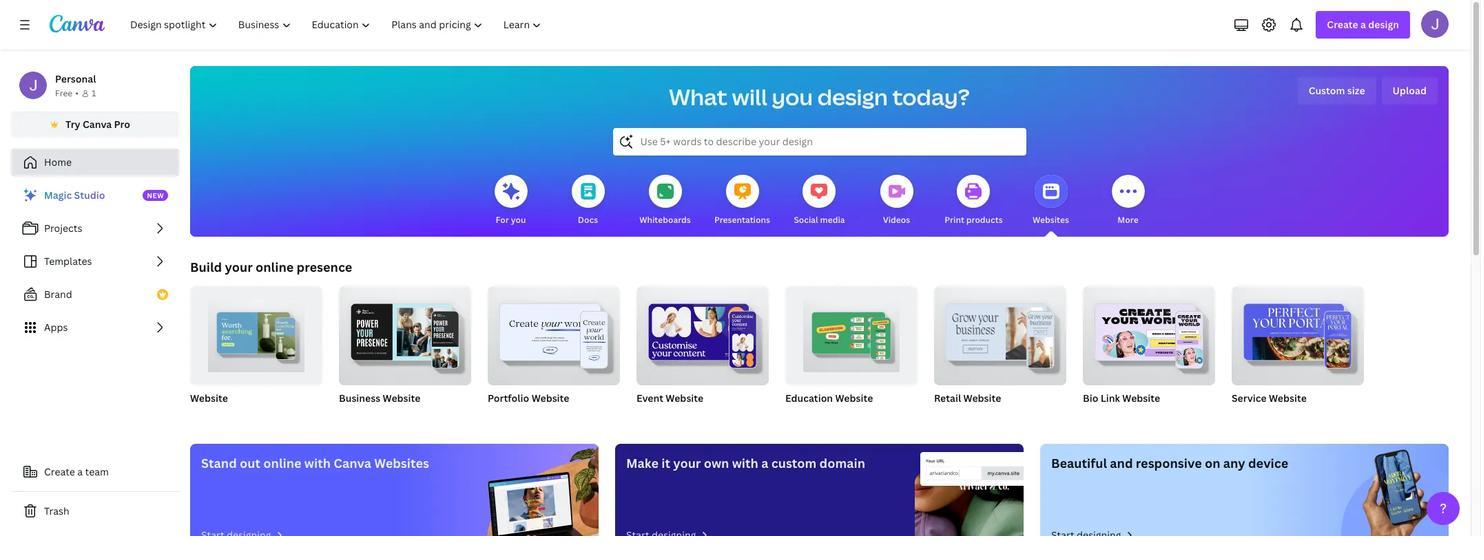Task type: describe. For each thing, give the bounding box(es) containing it.
responsive
[[1136, 455, 1202, 472]]

Search search field
[[640, 129, 999, 155]]

build
[[190, 259, 222, 276]]

top level navigation element
[[121, 11, 554, 39]]

print
[[945, 214, 965, 226]]

create a team button
[[11, 459, 179, 486]]

education
[[785, 392, 833, 405]]

custom size
[[1309, 84, 1365, 97]]

website for portfolio website
[[532, 392, 569, 405]]

try canva pro button
[[11, 112, 179, 138]]

will
[[732, 82, 767, 112]]

whiteboards
[[640, 214, 691, 226]]

stand out online with canva websites
[[201, 455, 429, 472]]

magic studio
[[44, 189, 105, 202]]

websites inside "link"
[[374, 455, 429, 472]]

website inside website 1366 × 768 px
[[190, 392, 228, 405]]

try
[[65, 118, 80, 131]]

print products
[[945, 214, 1003, 226]]

website group
[[190, 281, 322, 423]]

home link
[[11, 149, 179, 176]]

2 group from the left
[[339, 281, 471, 386]]

brand link
[[11, 281, 179, 309]]

apps link
[[11, 314, 179, 342]]

jacob simon image
[[1421, 10, 1449, 38]]

a for design
[[1361, 18, 1366, 31]]

custom
[[1309, 84, 1345, 97]]

create for create a design
[[1327, 18, 1358, 31]]

service website group
[[1232, 281, 1364, 423]]

with inside "link"
[[304, 455, 331, 472]]

out
[[240, 455, 260, 472]]

online for presence
[[256, 259, 294, 276]]

projects link
[[11, 215, 179, 243]]

event
[[637, 392, 664, 405]]

what
[[669, 82, 728, 112]]

stand
[[201, 455, 237, 472]]

templates
[[44, 255, 92, 268]]

group for event website
[[637, 281, 769, 386]]

social media button
[[794, 165, 845, 237]]

group for service website
[[1232, 281, 1364, 386]]

social
[[794, 214, 818, 226]]

group for education website
[[785, 281, 918, 386]]

it
[[662, 455, 670, 472]]

1366 inside website 1366 × 768 px
[[190, 410, 210, 422]]

business
[[339, 392, 380, 405]]

0 horizontal spatial your
[[225, 259, 253, 276]]

canva inside "link"
[[334, 455, 371, 472]]

beautiful and responsive on any device link
[[1040, 444, 1449, 537]]

online for with
[[263, 455, 301, 472]]

for you button
[[494, 165, 527, 237]]

768 inside website 1366 × 768 px
[[218, 410, 232, 422]]

and
[[1110, 455, 1133, 472]]

make it your own with a custom domain link
[[615, 444, 1024, 537]]

1 vertical spatial your
[[673, 455, 701, 472]]

apps
[[44, 321, 68, 334]]

make it your own with a custom domain
[[626, 455, 865, 472]]

for
[[496, 214, 509, 226]]

education website
[[785, 392, 873, 405]]

× inside retail website 1366 × 768 px
[[956, 410, 960, 422]]

× inside website 1366 × 768 px
[[212, 410, 216, 422]]

website for service website
[[1269, 392, 1307, 405]]

retail website 1366 × 768 px
[[934, 392, 1001, 422]]

websites button
[[1033, 165, 1069, 237]]

business website
[[339, 392, 421, 405]]

group for portfolio website
[[488, 281, 620, 386]]

7 group from the left
[[1083, 281, 1215, 386]]

link
[[1101, 392, 1120, 405]]

website for business website
[[383, 392, 421, 405]]

retail website group
[[934, 281, 1067, 423]]

personal
[[55, 72, 96, 85]]

education website group
[[785, 281, 918, 423]]

presentations
[[714, 214, 770, 226]]

design inside 'dropdown button'
[[1369, 18, 1399, 31]]

presentations button
[[714, 165, 770, 237]]

1366 inside retail website 1366 × 768 px
[[934, 410, 954, 422]]

create a design
[[1327, 18, 1399, 31]]

upload
[[1393, 84, 1427, 97]]

px inside website 1366 × 768 px
[[234, 410, 244, 422]]

0 vertical spatial you
[[772, 82, 813, 112]]

website for event website
[[666, 392, 704, 405]]

create a team
[[44, 466, 109, 479]]

videos button
[[880, 165, 913, 237]]

bio
[[1083, 392, 1099, 405]]

custom
[[771, 455, 817, 472]]

social media
[[794, 214, 845, 226]]

group for website
[[190, 281, 322, 386]]

1 horizontal spatial websites
[[1033, 214, 1069, 226]]



Task type: locate. For each thing, give the bounding box(es) containing it.
1 horizontal spatial you
[[772, 82, 813, 112]]

1 horizontal spatial 768
[[962, 410, 976, 422]]

trash
[[44, 505, 69, 518]]

retail
[[934, 392, 961, 405]]

a
[[1361, 18, 1366, 31], [761, 455, 769, 472], [77, 466, 83, 479]]

a inside button
[[77, 466, 83, 479]]

3 website from the left
[[532, 392, 569, 405]]

device
[[1248, 455, 1289, 472]]

1 horizontal spatial ×
[[956, 410, 960, 422]]

create a design button
[[1316, 11, 1410, 39]]

with
[[304, 455, 331, 472], [732, 455, 759, 472]]

0 vertical spatial websites
[[1033, 214, 1069, 226]]

group
[[190, 281, 322, 386], [339, 281, 471, 386], [488, 281, 620, 386], [637, 281, 769, 386], [785, 281, 918, 386], [934, 281, 1067, 386], [1083, 281, 1215, 386], [1232, 281, 1364, 386]]

0 horizontal spatial with
[[304, 455, 331, 472]]

768
[[218, 410, 232, 422], [962, 410, 976, 422]]

make
[[626, 455, 659, 472]]

0 vertical spatial online
[[256, 259, 294, 276]]

0 horizontal spatial create
[[44, 466, 75, 479]]

team
[[85, 466, 109, 479]]

websites down business website
[[374, 455, 429, 472]]

1 vertical spatial design
[[818, 82, 888, 112]]

design left the jacob simon "icon"
[[1369, 18, 1399, 31]]

0 vertical spatial create
[[1327, 18, 1358, 31]]

a left custom on the right of page
[[761, 455, 769, 472]]

domain
[[820, 455, 865, 472]]

business website group
[[339, 281, 471, 423]]

•
[[75, 88, 78, 99]]

2 1366 from the left
[[934, 410, 954, 422]]

studio
[[74, 189, 105, 202]]

you inside button
[[511, 214, 526, 226]]

more button
[[1112, 165, 1145, 237]]

1 horizontal spatial create
[[1327, 18, 1358, 31]]

bio link website
[[1083, 392, 1160, 405]]

with right out
[[304, 455, 331, 472]]

website right event
[[666, 392, 704, 405]]

1 vertical spatial websites
[[374, 455, 429, 472]]

upload button
[[1382, 77, 1438, 105]]

design up search search field on the top
[[818, 82, 888, 112]]

1366
[[190, 410, 210, 422], [934, 410, 954, 422]]

event website
[[637, 392, 704, 405]]

your right the it
[[673, 455, 701, 472]]

a up size on the top right of the page
[[1361, 18, 1366, 31]]

8 group from the left
[[1232, 281, 1364, 386]]

create up custom size
[[1327, 18, 1358, 31]]

stand out online with canva websites link
[[190, 444, 599, 537]]

website right retail
[[964, 392, 1001, 405]]

1366 up stand
[[190, 410, 210, 422]]

presence
[[297, 259, 352, 276]]

× down retail
[[956, 410, 960, 422]]

magic
[[44, 189, 72, 202]]

online right out
[[263, 455, 301, 472]]

create inside 'dropdown button'
[[1327, 18, 1358, 31]]

website right 'portfolio'
[[532, 392, 569, 405]]

1 horizontal spatial 1366
[[934, 410, 954, 422]]

list
[[11, 182, 179, 342]]

2 horizontal spatial a
[[1361, 18, 1366, 31]]

0 horizontal spatial you
[[511, 214, 526, 226]]

website
[[190, 392, 228, 405], [383, 392, 421, 405], [532, 392, 569, 405], [666, 392, 704, 405], [835, 392, 873, 405], [964, 392, 1001, 405], [1123, 392, 1160, 405], [1269, 392, 1307, 405]]

0 vertical spatial your
[[225, 259, 253, 276]]

canva inside button
[[83, 118, 112, 131]]

a inside 'dropdown button'
[[1361, 18, 1366, 31]]

canva
[[83, 118, 112, 131], [334, 455, 371, 472]]

today?
[[893, 82, 970, 112]]

custom size button
[[1298, 77, 1376, 105]]

templates link
[[11, 248, 179, 276]]

5 website from the left
[[835, 392, 873, 405]]

0 horizontal spatial design
[[818, 82, 888, 112]]

1 with from the left
[[304, 455, 331, 472]]

0 horizontal spatial ×
[[212, 410, 216, 422]]

website right service
[[1269, 392, 1307, 405]]

1 horizontal spatial design
[[1369, 18, 1399, 31]]

websites
[[1033, 214, 1069, 226], [374, 455, 429, 472]]

any
[[1224, 455, 1246, 472]]

px
[[234, 410, 244, 422], [978, 410, 988, 422]]

1
[[92, 88, 96, 99]]

create left team
[[44, 466, 75, 479]]

5 group from the left
[[785, 281, 918, 386]]

8 website from the left
[[1269, 392, 1307, 405]]

list containing magic studio
[[11, 182, 179, 342]]

1 vertical spatial you
[[511, 214, 526, 226]]

1 horizontal spatial px
[[978, 410, 988, 422]]

1 768 from the left
[[218, 410, 232, 422]]

you right the 'for'
[[511, 214, 526, 226]]

0 horizontal spatial 768
[[218, 410, 232, 422]]

website right "education"
[[835, 392, 873, 405]]

portfolio
[[488, 392, 529, 405]]

website 1366 × 768 px
[[190, 392, 244, 422]]

website right business
[[383, 392, 421, 405]]

1 website from the left
[[190, 392, 228, 405]]

1 × from the left
[[212, 410, 216, 422]]

1 1366 from the left
[[190, 410, 210, 422]]

0 vertical spatial canva
[[83, 118, 112, 131]]

px inside retail website 1366 × 768 px
[[978, 410, 988, 422]]

1 horizontal spatial your
[[673, 455, 701, 472]]

canva right try
[[83, 118, 112, 131]]

projects
[[44, 222, 82, 235]]

free •
[[55, 88, 78, 99]]

1 px from the left
[[234, 410, 244, 422]]

media
[[820, 214, 845, 226]]

1 horizontal spatial canva
[[334, 455, 371, 472]]

4 group from the left
[[637, 281, 769, 386]]

2 × from the left
[[956, 410, 960, 422]]

print products button
[[945, 165, 1003, 237]]

website inside retail website 1366 × 768 px
[[964, 392, 1001, 405]]

website right link
[[1123, 392, 1160, 405]]

docs
[[578, 214, 598, 226]]

website up stand
[[190, 392, 228, 405]]

0 vertical spatial design
[[1369, 18, 1399, 31]]

website for retail website 1366 × 768 px
[[964, 392, 1001, 405]]

2 website from the left
[[383, 392, 421, 405]]

0 horizontal spatial 1366
[[190, 410, 210, 422]]

videos
[[883, 214, 910, 226]]

1 vertical spatial create
[[44, 466, 75, 479]]

service
[[1232, 392, 1267, 405]]

docs button
[[572, 165, 605, 237]]

×
[[212, 410, 216, 422], [956, 410, 960, 422]]

trash link
[[11, 498, 179, 526]]

1 horizontal spatial a
[[761, 455, 769, 472]]

home
[[44, 156, 72, 169]]

create for create a team
[[44, 466, 75, 479]]

None search field
[[613, 128, 1026, 156]]

whiteboards button
[[640, 165, 691, 237]]

size
[[1348, 84, 1365, 97]]

0 horizontal spatial canva
[[83, 118, 112, 131]]

new
[[147, 191, 164, 200]]

group for retail website
[[934, 281, 1067, 386]]

more
[[1118, 214, 1139, 226]]

1 group from the left
[[190, 281, 322, 386]]

4 website from the left
[[666, 392, 704, 405]]

2 768 from the left
[[962, 410, 976, 422]]

pro
[[114, 118, 130, 131]]

websites right products
[[1033, 214, 1069, 226]]

768 inside retail website 1366 × 768 px
[[962, 410, 976, 422]]

portfolio website
[[488, 392, 569, 405]]

1 vertical spatial canva
[[334, 455, 371, 472]]

0 horizontal spatial websites
[[374, 455, 429, 472]]

service website
[[1232, 392, 1307, 405]]

own
[[704, 455, 729, 472]]

6 group from the left
[[934, 281, 1067, 386]]

1366 down retail
[[934, 410, 954, 422]]

6 website from the left
[[964, 392, 1001, 405]]

event website group
[[637, 281, 769, 423]]

you
[[772, 82, 813, 112], [511, 214, 526, 226]]

3 group from the left
[[488, 281, 620, 386]]

create
[[1327, 18, 1358, 31], [44, 466, 75, 479]]

beautiful
[[1051, 455, 1107, 472]]

for you
[[496, 214, 526, 226]]

products
[[966, 214, 1003, 226]]

1 horizontal spatial with
[[732, 455, 759, 472]]

what will you design today?
[[669, 82, 970, 112]]

a left team
[[77, 466, 83, 479]]

website for education website
[[835, 392, 873, 405]]

build your online presence
[[190, 259, 352, 276]]

you right will
[[772, 82, 813, 112]]

brand
[[44, 288, 72, 301]]

beautiful and responsive on any device
[[1051, 455, 1289, 472]]

with right the own
[[732, 455, 759, 472]]

your right the build
[[225, 259, 253, 276]]

on
[[1205, 455, 1221, 472]]

free
[[55, 88, 73, 99]]

your
[[225, 259, 253, 276], [673, 455, 701, 472]]

1 vertical spatial online
[[263, 455, 301, 472]]

0 horizontal spatial a
[[77, 466, 83, 479]]

canva down business
[[334, 455, 371, 472]]

2 with from the left
[[732, 455, 759, 472]]

portfolio website group
[[488, 281, 620, 423]]

online inside "link"
[[263, 455, 301, 472]]

0 horizontal spatial px
[[234, 410, 244, 422]]

× up stand
[[212, 410, 216, 422]]

website inside 'group'
[[835, 392, 873, 405]]

online left presence
[[256, 259, 294, 276]]

2 px from the left
[[978, 410, 988, 422]]

bio link website group
[[1083, 281, 1215, 423]]

a for team
[[77, 466, 83, 479]]

create inside button
[[44, 466, 75, 479]]

try canva pro
[[65, 118, 130, 131]]

7 website from the left
[[1123, 392, 1160, 405]]



Task type: vqa. For each thing, say whether or not it's contained in the screenshot.
Projects link
yes



